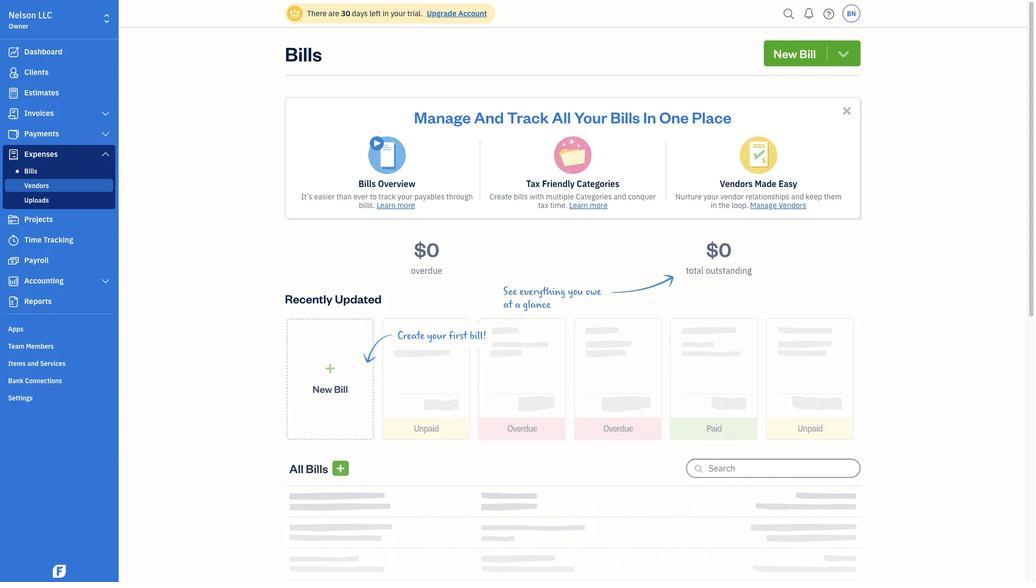 Task type: vqa. For each thing, say whether or not it's contained in the screenshot.
the bottommost MANAGE
yes



Task type: describe. For each thing, give the bounding box(es) containing it.
clients link
[[3, 63, 115, 83]]

projects link
[[3, 210, 115, 230]]

invoice image
[[7, 108, 20, 119]]

new bill button
[[764, 40, 861, 66]]

notifications image
[[801, 3, 818, 24]]

time tracking
[[24, 235, 73, 245]]

a
[[515, 299, 521, 311]]

there are 30 days left in your trial. upgrade account
[[307, 8, 487, 18]]

chevrondown image
[[837, 46, 852, 61]]

learn for friendly
[[570, 200, 589, 210]]

projects
[[24, 214, 53, 224]]

there
[[307, 8, 327, 18]]

to
[[370, 192, 377, 202]]

plus image
[[324, 363, 337, 374]]

apps link
[[3, 320, 115, 337]]

items and services
[[8, 359, 66, 368]]

2 horizontal spatial overdue
[[604, 423, 633, 435]]

invoices
[[24, 108, 54, 118]]

track
[[507, 107, 549, 127]]

bills down crown icon
[[285, 40, 322, 66]]

$0 overdue
[[411, 236, 443, 277]]

your inside the nurture your vendor relationships and keep them in the loop.
[[704, 192, 719, 202]]

expense image
[[7, 149, 20, 160]]

learn more for overview
[[377, 200, 415, 210]]

chevron large down image
[[101, 130, 111, 139]]

dashboard
[[24, 47, 62, 57]]

0 horizontal spatial overdue
[[411, 265, 443, 277]]

1 horizontal spatial all
[[552, 107, 571, 127]]

are
[[329, 8, 340, 18]]

dashboard link
[[3, 43, 115, 62]]

bank connections
[[8, 377, 62, 385]]

nelson
[[9, 9, 36, 21]]

0 vertical spatial categories
[[577, 178, 620, 190]]

timer image
[[7, 235, 20, 246]]

overview
[[378, 178, 416, 190]]

tax friendly categories image
[[554, 137, 592, 174]]

bills overview
[[359, 178, 416, 190]]

your
[[575, 107, 608, 127]]

made
[[755, 178, 777, 190]]

bills
[[514, 192, 528, 202]]

bills link
[[5, 165, 113, 178]]

than
[[337, 192, 352, 202]]

close image
[[841, 105, 854, 117]]

multiple
[[546, 192, 574, 202]]

bills up the to
[[359, 178, 376, 190]]

and inside the nurture your vendor relationships and keep them in the loop.
[[792, 192, 805, 202]]

tracking
[[43, 235, 73, 245]]

manage and track all your bills in one place
[[414, 107, 732, 127]]

apps
[[8, 325, 23, 333]]

new inside button
[[774, 46, 798, 61]]

vendors made easy
[[720, 178, 798, 190]]

clients
[[24, 67, 49, 77]]

uploads
[[24, 196, 49, 204]]

money image
[[7, 256, 20, 267]]

team members link
[[3, 338, 115, 354]]

learn for overview
[[377, 200, 396, 210]]

payroll
[[24, 255, 49, 265]]

time.
[[551, 200, 568, 210]]

first
[[449, 330, 468, 342]]

tax friendly categories
[[527, 178, 620, 190]]

all bills
[[289, 461, 328, 476]]

upgrade
[[427, 8, 457, 18]]

days
[[352, 8, 368, 18]]

and inside create bills with multiple categories and conquer tax time.
[[614, 192, 627, 202]]

owner
[[9, 22, 29, 30]]

vendor
[[721, 192, 744, 202]]

estimates
[[24, 88, 59, 98]]

payments link
[[3, 125, 115, 144]]

connections
[[25, 377, 62, 385]]

through
[[447, 192, 473, 202]]

items
[[8, 359, 26, 368]]

bn
[[848, 9, 857, 18]]

manage vendors
[[751, 200, 807, 210]]

dashboard image
[[7, 47, 20, 58]]

recently
[[285, 291, 333, 306]]

expenses
[[24, 149, 58, 159]]

and
[[474, 107, 504, 127]]

estimates link
[[3, 84, 115, 103]]

create bills with multiple categories and conquer tax time.
[[490, 192, 656, 210]]

team
[[8, 342, 24, 351]]

payroll link
[[3, 251, 115, 271]]

tax
[[538, 200, 549, 210]]

payables
[[415, 192, 445, 202]]

1 horizontal spatial overdue
[[508, 423, 537, 435]]

estimate image
[[7, 88, 20, 99]]

trial.
[[408, 8, 423, 18]]

everything
[[520, 286, 566, 298]]

easy
[[779, 178, 798, 190]]

payment image
[[7, 129, 20, 140]]

members
[[26, 342, 54, 351]]

your inside it's easier than ever to track your payables through bills.
[[398, 192, 413, 202]]

place
[[693, 107, 732, 127]]

add a new bill image
[[336, 462, 346, 475]]



Task type: locate. For each thing, give the bounding box(es) containing it.
main element
[[0, 0, 146, 583]]

new bill inside button
[[774, 46, 817, 61]]

loop.
[[732, 200, 749, 210]]

0 horizontal spatial all
[[289, 461, 304, 476]]

0 horizontal spatial new bill
[[313, 383, 348, 396]]

chevron large down image for accounting
[[101, 277, 111, 286]]

0 horizontal spatial and
[[27, 359, 39, 368]]

bank
[[8, 377, 23, 385]]

learn right time.
[[570, 200, 589, 210]]

2 horizontal spatial vendors
[[779, 200, 807, 210]]

1 vertical spatial in
[[711, 200, 718, 210]]

new bill down search icon
[[774, 46, 817, 61]]

1 learn more from the left
[[377, 200, 415, 210]]

create inside create bills with multiple categories and conquer tax time.
[[490, 192, 512, 202]]

glance
[[523, 299, 551, 311]]

more right the track
[[398, 200, 415, 210]]

search image
[[781, 6, 798, 22]]

$0 inside $0 overdue
[[414, 236, 440, 262]]

chevron large down image
[[101, 110, 111, 118], [101, 150, 111, 159], [101, 277, 111, 286]]

30
[[341, 8, 350, 18]]

1 vertical spatial categories
[[576, 192, 612, 202]]

chevron large down image down payroll link
[[101, 277, 111, 286]]

chevron large down image down chevron large down icon
[[101, 150, 111, 159]]

your
[[391, 8, 406, 18], [398, 192, 413, 202], [704, 192, 719, 202], [427, 330, 447, 342]]

1 vertical spatial manage
[[751, 200, 777, 210]]

0 horizontal spatial learn
[[377, 200, 396, 210]]

2 unpaid from the left
[[798, 423, 823, 435]]

total
[[686, 265, 704, 277]]

0 horizontal spatial new
[[313, 383, 332, 396]]

more for bills overview
[[398, 200, 415, 210]]

chevron large down image inside invoices "link"
[[101, 110, 111, 118]]

overdue
[[411, 265, 443, 277], [508, 423, 537, 435], [604, 423, 633, 435]]

your left the
[[704, 192, 719, 202]]

the
[[719, 200, 730, 210]]

project image
[[7, 215, 20, 226]]

bill!
[[470, 330, 487, 342]]

new bill button
[[764, 40, 861, 66]]

you
[[568, 286, 584, 298]]

manage for manage vendors
[[751, 200, 777, 210]]

2 vertical spatial chevron large down image
[[101, 277, 111, 286]]

create left bills
[[490, 192, 512, 202]]

nelson llc owner
[[9, 9, 52, 30]]

1 horizontal spatial create
[[490, 192, 512, 202]]

vendors
[[720, 178, 753, 190], [24, 181, 49, 190], [779, 200, 807, 210]]

1 horizontal spatial unpaid
[[798, 423, 823, 435]]

items and services link
[[3, 355, 115, 371]]

bills overview image
[[368, 137, 406, 174]]

chevron large down image for expenses
[[101, 150, 111, 159]]

bn button
[[843, 4, 861, 23]]

invoices link
[[3, 104, 115, 124]]

it's easier than ever to track your payables through bills.
[[301, 192, 473, 210]]

time
[[24, 235, 42, 245]]

chevron large down image up chevron large down icon
[[101, 110, 111, 118]]

all left add a new bill image
[[289, 461, 304, 476]]

vendors up uploads
[[24, 181, 49, 190]]

one
[[660, 107, 689, 127]]

time tracking link
[[3, 231, 115, 250]]

new bill
[[774, 46, 817, 61], [313, 383, 348, 396]]

accounting
[[24, 276, 64, 286]]

1 $0 from the left
[[414, 236, 440, 262]]

report image
[[7, 297, 20, 308]]

categories
[[577, 178, 620, 190], [576, 192, 612, 202]]

create
[[490, 192, 512, 202], [398, 330, 425, 342]]

0 horizontal spatial bill
[[334, 383, 348, 396]]

$0 for $0 total outstanding
[[707, 236, 732, 262]]

more down tax friendly categories
[[590, 200, 608, 210]]

new bill link
[[287, 319, 374, 440]]

vendors up the vendor
[[720, 178, 753, 190]]

2 horizontal spatial and
[[792, 192, 805, 202]]

$0 down the payables
[[414, 236, 440, 262]]

upgrade account link
[[425, 8, 487, 18]]

relationships
[[746, 192, 790, 202]]

and
[[614, 192, 627, 202], [792, 192, 805, 202], [27, 359, 39, 368]]

0 vertical spatial all
[[552, 107, 571, 127]]

paid
[[707, 423, 722, 435]]

more for tax friendly categories
[[590, 200, 608, 210]]

all left your
[[552, 107, 571, 127]]

vendors for vendors
[[24, 181, 49, 190]]

and right items
[[27, 359, 39, 368]]

$0
[[414, 236, 440, 262], [707, 236, 732, 262]]

learn more down overview
[[377, 200, 415, 210]]

keep
[[806, 192, 823, 202]]

1 more from the left
[[398, 200, 415, 210]]

0 horizontal spatial $0
[[414, 236, 440, 262]]

team members
[[8, 342, 54, 351]]

create for create bills with multiple categories and conquer tax time.
[[490, 192, 512, 202]]

1 horizontal spatial new
[[774, 46, 798, 61]]

1 unpaid from the left
[[414, 423, 439, 435]]

1 horizontal spatial and
[[614, 192, 627, 202]]

chevron large down image inside the expenses link
[[101, 150, 111, 159]]

categories up create bills with multiple categories and conquer tax time.
[[577, 178, 620, 190]]

1 horizontal spatial learn more
[[570, 200, 608, 210]]

account
[[459, 8, 487, 18]]

1 horizontal spatial $0
[[707, 236, 732, 262]]

Search text field
[[709, 460, 860, 477]]

in inside the nurture your vendor relationships and keep them in the loop.
[[711, 200, 718, 210]]

0 horizontal spatial manage
[[414, 107, 471, 127]]

0 horizontal spatial learn more
[[377, 200, 415, 210]]

$0 total outstanding
[[686, 236, 752, 277]]

chevron large down image inside accounting link
[[101, 277, 111, 286]]

crown image
[[289, 8, 301, 19]]

manage down made
[[751, 200, 777, 210]]

bills left in
[[611, 107, 641, 127]]

1 horizontal spatial vendors
[[720, 178, 753, 190]]

nurture your vendor relationships and keep them in the loop.
[[676, 192, 842, 210]]

ever
[[354, 192, 368, 202]]

services
[[40, 359, 66, 368]]

manage left and
[[414, 107, 471, 127]]

all
[[552, 107, 571, 127], [289, 461, 304, 476]]

recently updated
[[285, 291, 382, 306]]

bill left chevrondown 'icon'
[[800, 46, 817, 61]]

2 learn from the left
[[570, 200, 589, 210]]

with
[[530, 192, 545, 202]]

2 chevron large down image from the top
[[101, 150, 111, 159]]

2 more from the left
[[590, 200, 608, 210]]

them
[[825, 192, 842, 202]]

$0 up outstanding
[[707, 236, 732, 262]]

1 learn from the left
[[377, 200, 396, 210]]

1 horizontal spatial learn
[[570, 200, 589, 210]]

bills.
[[359, 200, 375, 210]]

manage
[[414, 107, 471, 127], [751, 200, 777, 210]]

3 chevron large down image from the top
[[101, 277, 111, 286]]

0 horizontal spatial unpaid
[[414, 423, 439, 435]]

learn right bills.
[[377, 200, 396, 210]]

1 horizontal spatial manage
[[751, 200, 777, 210]]

bill inside button
[[800, 46, 817, 61]]

easier
[[314, 192, 335, 202]]

categories down tax friendly categories
[[576, 192, 612, 202]]

vendors link
[[5, 179, 113, 192]]

new bill down plus image
[[313, 383, 348, 396]]

in
[[644, 107, 657, 127]]

and left conquer
[[614, 192, 627, 202]]

1 horizontal spatial more
[[590, 200, 608, 210]]

0 vertical spatial new bill
[[774, 46, 817, 61]]

$0 for $0 overdue
[[414, 236, 440, 262]]

see everything you owe at a glance
[[504, 286, 602, 311]]

and inside main element
[[27, 359, 39, 368]]

updated
[[335, 291, 382, 306]]

more
[[398, 200, 415, 210], [590, 200, 608, 210]]

2 $0 from the left
[[707, 236, 732, 262]]

0 vertical spatial chevron large down image
[[101, 110, 111, 118]]

1 vertical spatial all
[[289, 461, 304, 476]]

$0 inside $0 total outstanding
[[707, 236, 732, 262]]

0 vertical spatial new
[[774, 46, 798, 61]]

0 horizontal spatial create
[[398, 330, 425, 342]]

2 learn more from the left
[[570, 200, 608, 210]]

0 vertical spatial create
[[490, 192, 512, 202]]

llc
[[38, 9, 52, 21]]

tax
[[527, 178, 540, 190]]

1 vertical spatial new bill
[[313, 383, 348, 396]]

bills left add a new bill image
[[306, 461, 328, 476]]

1 horizontal spatial in
[[711, 200, 718, 210]]

1 vertical spatial create
[[398, 330, 425, 342]]

see
[[504, 286, 517, 298]]

and down easy
[[792, 192, 805, 202]]

uploads link
[[5, 194, 113, 207]]

go to help image
[[821, 6, 838, 22]]

0 horizontal spatial vendors
[[24, 181, 49, 190]]

chart image
[[7, 276, 20, 287]]

bill down plus image
[[334, 383, 348, 396]]

create your first bill!
[[398, 330, 487, 342]]

1 vertical spatial chevron large down image
[[101, 150, 111, 159]]

client image
[[7, 67, 20, 78]]

your left trial.
[[391, 8, 406, 18]]

track
[[379, 192, 396, 202]]

1 chevron large down image from the top
[[101, 110, 111, 118]]

vendors inside main element
[[24, 181, 49, 190]]

in left the
[[711, 200, 718, 210]]

1 horizontal spatial new bill
[[774, 46, 817, 61]]

vendors for vendors made easy
[[720, 178, 753, 190]]

0 horizontal spatial more
[[398, 200, 415, 210]]

bills inside 'link'
[[24, 167, 37, 175]]

categories inside create bills with multiple categories and conquer tax time.
[[576, 192, 612, 202]]

your left first
[[427, 330, 447, 342]]

expenses link
[[3, 145, 115, 165]]

1 horizontal spatial bill
[[800, 46, 817, 61]]

in right left
[[383, 8, 389, 18]]

0 vertical spatial in
[[383, 8, 389, 18]]

your down overview
[[398, 192, 413, 202]]

accounting link
[[3, 272, 115, 291]]

settings link
[[3, 390, 115, 406]]

create left first
[[398, 330, 425, 342]]

reports
[[24, 296, 52, 306]]

new down search icon
[[774, 46, 798, 61]]

settings
[[8, 394, 33, 402]]

bills
[[285, 40, 322, 66], [611, 107, 641, 127], [24, 167, 37, 175], [359, 178, 376, 190], [306, 461, 328, 476]]

learn more for friendly
[[570, 200, 608, 210]]

0 horizontal spatial in
[[383, 8, 389, 18]]

reports link
[[3, 292, 115, 312]]

manage for manage and track all your bills in one place
[[414, 107, 471, 127]]

0 vertical spatial manage
[[414, 107, 471, 127]]

0 vertical spatial bill
[[800, 46, 817, 61]]

freshbooks image
[[51, 565, 68, 578]]

it's
[[301, 192, 313, 202]]

1 vertical spatial bill
[[334, 383, 348, 396]]

chevron large down image for invoices
[[101, 110, 111, 118]]

bills down expenses
[[24, 167, 37, 175]]

at
[[504, 299, 513, 311]]

nurture
[[676, 192, 702, 202]]

vendors made easy image
[[740, 137, 778, 174]]

1 vertical spatial new
[[313, 383, 332, 396]]

vendors down easy
[[779, 200, 807, 210]]

learn more down tax friendly categories
[[570, 200, 608, 210]]

new down plus image
[[313, 383, 332, 396]]

create for create your first bill!
[[398, 330, 425, 342]]



